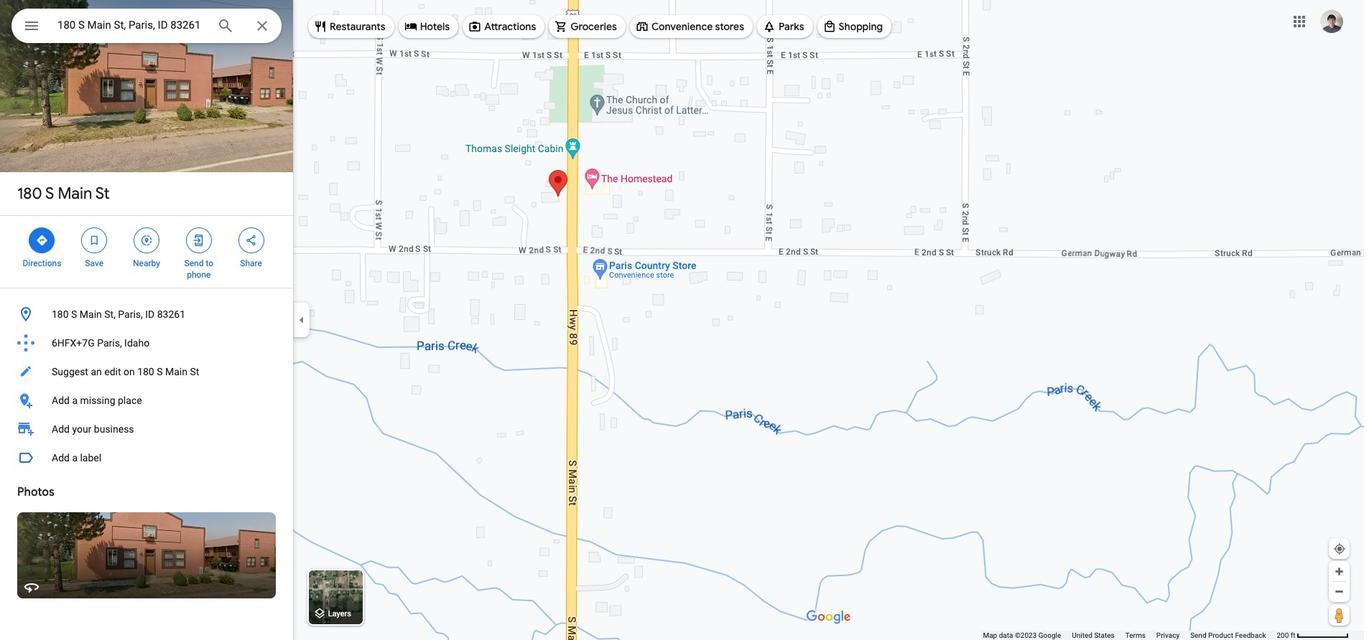 Task type: locate. For each thing, give the bounding box(es) containing it.
1 horizontal spatial st
[[190, 366, 199, 378]]

st
[[95, 184, 110, 204], [190, 366, 199, 378]]

a for label
[[72, 453, 78, 464]]

None field
[[57, 17, 205, 34]]

180 up ''
[[17, 184, 42, 204]]

main left st,
[[80, 309, 102, 320]]

send left product
[[1191, 632, 1207, 640]]

label
[[80, 453, 101, 464]]

add your business link
[[0, 415, 293, 444]]

privacy
[[1157, 632, 1180, 640]]

footer
[[983, 632, 1277, 641]]

s up 6hfx+7g
[[71, 309, 77, 320]]

0 vertical spatial s
[[45, 184, 54, 204]]

united
[[1072, 632, 1093, 640]]

st up 
[[95, 184, 110, 204]]

1 vertical spatial s
[[71, 309, 77, 320]]

add a label button
[[0, 444, 293, 473]]

2 add from the top
[[52, 424, 70, 435]]

0 vertical spatial add
[[52, 395, 70, 407]]

1 vertical spatial 180
[[52, 309, 69, 320]]

1 add from the top
[[52, 395, 70, 407]]

0 vertical spatial 180
[[17, 184, 42, 204]]

0 horizontal spatial send
[[184, 259, 204, 269]]

6hfx+7g paris, idaho button
[[0, 329, 293, 358]]

0 vertical spatial a
[[72, 395, 78, 407]]


[[23, 16, 40, 36]]

an
[[91, 366, 102, 378]]

200
[[1277, 632, 1289, 640]]

zoom in image
[[1334, 567, 1345, 578]]

©2023
[[1015, 632, 1037, 640]]

your
[[72, 424, 92, 435]]

paris, left "idaho"
[[97, 338, 122, 349]]

0 vertical spatial send
[[184, 259, 204, 269]]

1 vertical spatial send
[[1191, 632, 1207, 640]]

add left your on the bottom of the page
[[52, 424, 70, 435]]

2 a from the top
[[72, 453, 78, 464]]

180
[[17, 184, 42, 204], [52, 309, 69, 320], [137, 366, 154, 378]]

2 vertical spatial add
[[52, 453, 70, 464]]

attractions
[[484, 20, 536, 33]]

1 vertical spatial st
[[190, 366, 199, 378]]

s for 180 s main st, paris, id 83261
[[71, 309, 77, 320]]

paris,
[[118, 309, 143, 320], [97, 338, 122, 349]]

add down suggest
[[52, 395, 70, 407]]


[[88, 233, 101, 249]]

send up phone
[[184, 259, 204, 269]]

business
[[94, 424, 134, 435]]

a left missing
[[72, 395, 78, 407]]

product
[[1209, 632, 1234, 640]]

restaurants button
[[308, 9, 394, 44]]

180 for 180 s main st, paris, id 83261
[[52, 309, 69, 320]]

ft
[[1291, 632, 1296, 640]]

s up ''
[[45, 184, 54, 204]]

180 for 180 s main st
[[17, 184, 42, 204]]

shopping button
[[817, 9, 892, 44]]

terms button
[[1126, 632, 1146, 641]]

1 vertical spatial a
[[72, 453, 78, 464]]

nearby
[[133, 259, 160, 269]]

to
[[206, 259, 213, 269]]

2 vertical spatial s
[[157, 366, 163, 378]]

180 right on
[[137, 366, 154, 378]]

0 horizontal spatial 180
[[17, 184, 42, 204]]

a left label
[[72, 453, 78, 464]]

send product feedback
[[1191, 632, 1266, 640]]

s right on
[[157, 366, 163, 378]]

convenience
[[652, 20, 713, 33]]

st up add a missing place button
[[190, 366, 199, 378]]

2 vertical spatial main
[[165, 366, 187, 378]]

united states
[[1072, 632, 1115, 640]]

share
[[240, 259, 262, 269]]

states
[[1095, 632, 1115, 640]]

st inside button
[[190, 366, 199, 378]]

1 horizontal spatial s
[[71, 309, 77, 320]]

2 vertical spatial 180
[[137, 366, 154, 378]]

place
[[118, 395, 142, 407]]

send inside "button"
[[1191, 632, 1207, 640]]

main inside suggest an edit on 180 s main st button
[[165, 366, 187, 378]]

feedback
[[1235, 632, 1266, 640]]

0 horizontal spatial st
[[95, 184, 110, 204]]

1 vertical spatial add
[[52, 424, 70, 435]]

180 s main st, paris, id 83261
[[52, 309, 185, 320]]

edit
[[104, 366, 121, 378]]

1 vertical spatial main
[[80, 309, 102, 320]]

hotels
[[420, 20, 450, 33]]

attractions button
[[463, 9, 545, 44]]

180 up 6hfx+7g
[[52, 309, 69, 320]]

parks
[[779, 20, 804, 33]]

3 add from the top
[[52, 453, 70, 464]]

convenience stores
[[652, 20, 744, 33]]

actions for 180 s main st region
[[0, 216, 293, 288]]

add
[[52, 395, 70, 407], [52, 424, 70, 435], [52, 453, 70, 464]]

main up add a missing place button
[[165, 366, 187, 378]]

send inside the send to phone
[[184, 259, 204, 269]]

s
[[45, 184, 54, 204], [71, 309, 77, 320], [157, 366, 163, 378]]

main up 
[[58, 184, 92, 204]]

send
[[184, 259, 204, 269], [1191, 632, 1207, 640]]


[[140, 233, 153, 249]]

0 horizontal spatial s
[[45, 184, 54, 204]]

parks button
[[757, 9, 813, 44]]

main inside 180 s main st, paris, id 83261 button
[[80, 309, 102, 320]]

1 horizontal spatial send
[[1191, 632, 1207, 640]]


[[192, 233, 205, 249]]

map data ©2023 google
[[983, 632, 1061, 640]]

suggest an edit on 180 s main st
[[52, 366, 199, 378]]

0 vertical spatial main
[[58, 184, 92, 204]]

add a missing place button
[[0, 387, 293, 415]]

google account: nolan park  
(nolan.park@adept.ai) image
[[1321, 10, 1344, 33]]

paris, left id
[[118, 309, 143, 320]]

1 horizontal spatial 180
[[52, 309, 69, 320]]

83261
[[157, 309, 185, 320]]

main
[[58, 184, 92, 204], [80, 309, 102, 320], [165, 366, 187, 378]]

a
[[72, 395, 78, 407], [72, 453, 78, 464]]

send for send to phone
[[184, 259, 204, 269]]

1 a from the top
[[72, 395, 78, 407]]

add a missing place
[[52, 395, 142, 407]]

zoom out image
[[1334, 587, 1345, 598]]

add left label
[[52, 453, 70, 464]]

footer containing map data ©2023 google
[[983, 632, 1277, 641]]



Task type: vqa. For each thing, say whether or not it's contained in the screenshot.
Add a label Button
yes



Task type: describe. For each thing, give the bounding box(es) containing it.
terms
[[1126, 632, 1146, 640]]

stores
[[715, 20, 744, 33]]

idaho
[[124, 338, 150, 349]]

180 s main st, paris, id 83261 button
[[0, 300, 293, 329]]

id
[[145, 309, 155, 320]]

united states button
[[1072, 632, 1115, 641]]

send to phone
[[184, 259, 213, 280]]

save
[[85, 259, 103, 269]]

directions
[[23, 259, 61, 269]]

groceries button
[[549, 9, 626, 44]]

layers
[[328, 610, 351, 620]]

180 S Main St, Paris, ID 83261 field
[[11, 9, 282, 43]]

privacy button
[[1157, 632, 1180, 641]]

main for st
[[58, 184, 92, 204]]

google maps element
[[0, 0, 1364, 641]]


[[245, 233, 258, 249]]

none field inside 180 s main st, paris, id 83261 field
[[57, 17, 205, 34]]

0 vertical spatial paris,
[[118, 309, 143, 320]]

2 horizontal spatial s
[[157, 366, 163, 378]]

send for send product feedback
[[1191, 632, 1207, 640]]


[[35, 233, 48, 249]]

2 horizontal spatial 180
[[137, 366, 154, 378]]

s for 180 s main st
[[45, 184, 54, 204]]

show street view coverage image
[[1329, 605, 1350, 627]]

suggest an edit on 180 s main st button
[[0, 358, 293, 387]]

convenience stores button
[[630, 9, 753, 44]]

suggest
[[52, 366, 88, 378]]

show your location image
[[1334, 543, 1347, 556]]

collapse side panel image
[[294, 313, 310, 328]]

add for add your business
[[52, 424, 70, 435]]

groceries
[[571, 20, 617, 33]]

180 s main st
[[17, 184, 110, 204]]

0 vertical spatial st
[[95, 184, 110, 204]]

add for add a label
[[52, 453, 70, 464]]

data
[[999, 632, 1013, 640]]

google
[[1039, 632, 1061, 640]]

add for add a missing place
[[52, 395, 70, 407]]

6hfx+7g paris, idaho
[[52, 338, 150, 349]]

 search field
[[11, 9, 282, 46]]

add a label
[[52, 453, 101, 464]]

st,
[[104, 309, 116, 320]]

1 vertical spatial paris,
[[97, 338, 122, 349]]

main for st,
[[80, 309, 102, 320]]

a for missing
[[72, 395, 78, 407]]

hotels button
[[399, 9, 459, 44]]

missing
[[80, 395, 115, 407]]

180 s main st main content
[[0, 0, 293, 641]]

footer inside google maps element
[[983, 632, 1277, 641]]

add your business
[[52, 424, 134, 435]]

restaurants
[[330, 20, 386, 33]]

 button
[[11, 9, 52, 46]]

shopping
[[839, 20, 883, 33]]

photos
[[17, 486, 54, 500]]

phone
[[187, 270, 211, 280]]

200 ft
[[1277, 632, 1296, 640]]

map
[[983, 632, 997, 640]]

send product feedback button
[[1191, 632, 1266, 641]]

6hfx+7g
[[52, 338, 95, 349]]

200 ft button
[[1277, 632, 1349, 640]]

on
[[124, 366, 135, 378]]



